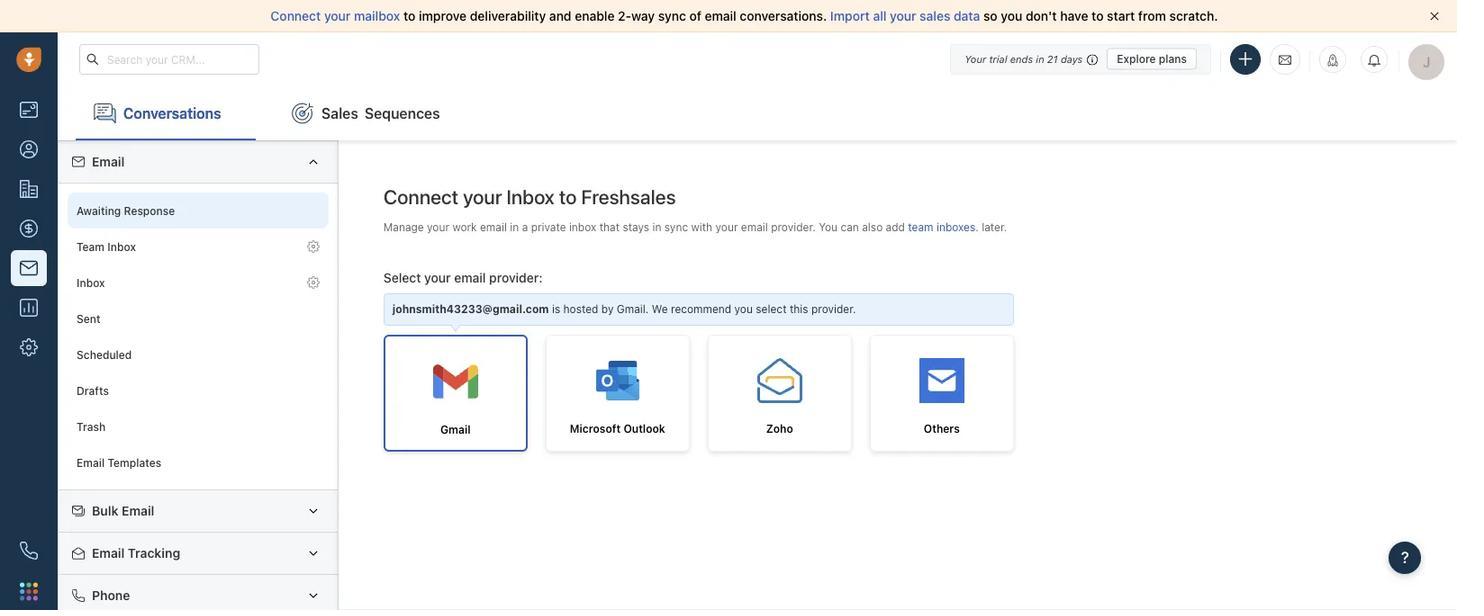 Task type: locate. For each thing, give the bounding box(es) containing it.
0 vertical spatial connect
[[271, 9, 321, 23]]

you left select
[[735, 303, 753, 316]]

connect left mailbox on the top left of page
[[271, 9, 321, 23]]

email up awaiting
[[92, 155, 125, 169]]

1 horizontal spatial to
[[559, 185, 577, 208]]

sync left with
[[665, 221, 688, 234]]

tab list
[[58, 86, 1458, 141]]

explore plans link
[[1107, 48, 1197, 70]]

1 horizontal spatial connect
[[384, 185, 459, 208]]

plans
[[1159, 53, 1187, 65]]

to right mailbox on the top left of page
[[404, 9, 416, 23]]

microsoft outlook
[[570, 422, 666, 435]]

your right "all"
[[890, 9, 917, 23]]

select your email provider:
[[384, 270, 543, 285]]

to for improve
[[404, 9, 416, 23]]

conversations
[[123, 105, 221, 122]]

1 vertical spatial inbox
[[108, 240, 136, 253]]

0 vertical spatial sync
[[658, 9, 686, 23]]

0 horizontal spatial to
[[404, 9, 416, 23]]

email right of on the left of page
[[705, 9, 737, 23]]

trial
[[990, 53, 1008, 65]]

gmail.
[[617, 303, 649, 316]]

1 horizontal spatial you
[[1001, 9, 1023, 23]]

import all your sales data link
[[831, 9, 984, 23]]

your left work
[[427, 221, 450, 234]]

0 horizontal spatial connect
[[271, 9, 321, 23]]

is
[[552, 303, 561, 316]]

21
[[1048, 53, 1058, 65]]

provider.
[[771, 221, 816, 234], [812, 303, 856, 316]]

inbox up a
[[507, 185, 555, 208]]

inbox right team
[[108, 240, 136, 253]]

inboxes.
[[937, 221, 979, 234]]

with
[[691, 221, 713, 234]]

and
[[549, 9, 572, 23]]

awaiting
[[77, 204, 121, 217]]

connect
[[271, 9, 321, 23], [384, 185, 459, 208]]

scratch.
[[1170, 9, 1219, 23]]

team inbox
[[77, 240, 136, 253]]

tracking
[[128, 546, 180, 561]]

enable
[[575, 9, 615, 23]]

johnsmith43233@gmail.com
[[393, 303, 549, 316]]

2 horizontal spatial inbox
[[507, 185, 555, 208]]

sales
[[920, 9, 951, 23]]

explore
[[1117, 53, 1156, 65]]

ends
[[1011, 53, 1033, 65]]

1 vertical spatial provider.
[[812, 303, 856, 316]]

you right 'so'
[[1001, 9, 1023, 23]]

inbox down team
[[77, 277, 105, 289]]

outlook
[[624, 422, 666, 435]]

select
[[756, 303, 787, 316]]

later.
[[982, 221, 1007, 234]]

to up inbox
[[559, 185, 577, 208]]

send email image
[[1279, 52, 1292, 67]]

1 vertical spatial sync
[[665, 221, 688, 234]]

phone element
[[11, 533, 47, 569]]

in left 21
[[1036, 53, 1045, 65]]

connect up manage
[[384, 185, 459, 208]]

provider. left 'you'
[[771, 221, 816, 234]]

stays
[[623, 221, 650, 234]]

you
[[1001, 9, 1023, 23], [735, 303, 753, 316]]

team
[[908, 221, 934, 234]]

in right stays
[[653, 221, 662, 234]]

2 horizontal spatial in
[[1036, 53, 1045, 65]]

conversations link
[[76, 86, 256, 141]]

email up phone
[[92, 546, 125, 561]]

import
[[831, 9, 870, 23]]

your left mailbox on the top left of page
[[324, 9, 351, 23]]

email
[[705, 9, 737, 23], [480, 221, 507, 234], [741, 221, 768, 234], [454, 270, 486, 285]]

your up work
[[463, 185, 502, 208]]

your right select
[[424, 270, 451, 285]]

connect for connect your mailbox to improve deliverability and enable 2-way sync of email conversations. import all your sales data so you don't have to start from scratch.
[[271, 9, 321, 23]]

hosted
[[564, 303, 599, 316]]

templates
[[108, 457, 161, 469]]

to left start
[[1092, 9, 1104, 23]]

2 vertical spatial inbox
[[77, 277, 105, 289]]

to for freshsales
[[559, 185, 577, 208]]

0 vertical spatial inbox
[[507, 185, 555, 208]]

1 vertical spatial you
[[735, 303, 753, 316]]

your
[[324, 9, 351, 23], [890, 9, 917, 23], [463, 185, 502, 208], [427, 221, 450, 234], [716, 221, 738, 234], [424, 270, 451, 285]]

by
[[602, 303, 614, 316]]

awaiting response link
[[68, 193, 329, 229]]

zoho link
[[708, 335, 852, 452]]

a
[[522, 221, 528, 234]]

provider:
[[489, 270, 543, 285]]

provider. right this
[[812, 303, 856, 316]]

email right bulk
[[122, 504, 154, 519]]

sync
[[658, 9, 686, 23], [665, 221, 688, 234]]

awaiting response
[[77, 204, 175, 217]]

conversations.
[[740, 9, 827, 23]]

gmail link
[[384, 335, 528, 452]]

to
[[404, 9, 416, 23], [1092, 9, 1104, 23], [559, 185, 577, 208]]

email down trash
[[77, 457, 105, 469]]

email
[[92, 155, 125, 169], [77, 457, 105, 469], [122, 504, 154, 519], [92, 546, 125, 561]]

sync left of on the left of page
[[658, 9, 686, 23]]

microsoft
[[570, 422, 621, 435]]

sales sequences
[[322, 105, 440, 122]]

1 vertical spatial connect
[[384, 185, 459, 208]]

inbox
[[507, 185, 555, 208], [108, 240, 136, 253], [77, 277, 105, 289]]

in
[[1036, 53, 1045, 65], [510, 221, 519, 234], [653, 221, 662, 234]]

in left a
[[510, 221, 519, 234]]

1 horizontal spatial inbox
[[108, 240, 136, 253]]

way
[[632, 9, 655, 23]]

team inboxes. link
[[908, 221, 982, 234]]



Task type: describe. For each thing, give the bounding box(es) containing it.
your for manage your work email in a private inbox that stays in sync with your email provider. you can also add team inboxes. later.
[[427, 221, 450, 234]]

connect for connect your inbox to freshsales
[[384, 185, 459, 208]]

your for connect your inbox to freshsales
[[463, 185, 502, 208]]

that
[[600, 221, 620, 234]]

improve
[[419, 9, 467, 23]]

private
[[531, 221, 566, 234]]

scheduled
[[77, 349, 132, 361]]

your trial ends in 21 days
[[965, 53, 1083, 65]]

mailbox
[[354, 9, 400, 23]]

1 horizontal spatial in
[[653, 221, 662, 234]]

your for select your email provider:
[[424, 270, 451, 285]]

don't
[[1026, 9, 1057, 23]]

team inbox link
[[68, 229, 329, 265]]

email right work
[[480, 221, 507, 234]]

add
[[886, 221, 905, 234]]

scheduled link
[[68, 337, 329, 373]]

johnsmith43233@gmail.com is hosted by gmail. we recommend you select this provider.
[[393, 303, 856, 316]]

inbox
[[569, 221, 597, 234]]

bulk email
[[92, 504, 154, 519]]

explore plans
[[1117, 53, 1187, 65]]

trash
[[77, 421, 106, 433]]

email right with
[[741, 221, 768, 234]]

0 vertical spatial you
[[1001, 9, 1023, 23]]

microsoft outlook link
[[546, 335, 690, 452]]

0 horizontal spatial you
[[735, 303, 753, 316]]

freshsales
[[581, 185, 676, 208]]

freshworks switcher image
[[20, 583, 38, 601]]

tab list containing conversations
[[58, 86, 1458, 141]]

email for email templates
[[77, 457, 105, 469]]

all
[[873, 9, 887, 23]]

manage your work email in a private inbox that stays in sync with your email provider. you can also add team inboxes. later.
[[384, 221, 1007, 234]]

start
[[1107, 9, 1135, 23]]

others link
[[870, 335, 1014, 452]]

sequences
[[365, 105, 440, 122]]

bulk
[[92, 504, 118, 519]]

you
[[819, 221, 838, 234]]

manage
[[384, 221, 424, 234]]

select
[[384, 270, 421, 285]]

phone
[[92, 589, 130, 604]]

sales
[[322, 105, 358, 122]]

your right with
[[716, 221, 738, 234]]

email templates link
[[68, 445, 329, 481]]

data
[[954, 9, 981, 23]]

days
[[1061, 53, 1083, 65]]

this
[[790, 303, 809, 316]]

connect your mailbox to improve deliverability and enable 2-way sync of email conversations. import all your sales data so you don't have to start from scratch.
[[271, 9, 1219, 23]]

gmail
[[441, 423, 471, 436]]

inbox link
[[68, 265, 329, 301]]

from
[[1139, 9, 1167, 23]]

what's new image
[[1327, 54, 1340, 67]]

2 horizontal spatial to
[[1092, 9, 1104, 23]]

connect your inbox to freshsales
[[384, 185, 676, 208]]

have
[[1061, 9, 1089, 23]]

drafts link
[[68, 373, 329, 409]]

zoho
[[767, 422, 793, 435]]

sent
[[77, 313, 101, 325]]

so
[[984, 9, 998, 23]]

phone image
[[20, 542, 38, 560]]

trash link
[[68, 409, 329, 445]]

can
[[841, 221, 859, 234]]

Search your CRM... text field
[[79, 44, 259, 75]]

your
[[965, 53, 987, 65]]

connect your mailbox link
[[271, 9, 404, 23]]

0 horizontal spatial in
[[510, 221, 519, 234]]

also
[[862, 221, 883, 234]]

recommend
[[671, 303, 732, 316]]

email for email tracking
[[92, 546, 125, 561]]

0 vertical spatial provider.
[[771, 221, 816, 234]]

2-
[[618, 9, 632, 23]]

email for email
[[92, 155, 125, 169]]

we
[[652, 303, 668, 316]]

drafts
[[77, 385, 109, 397]]

close image
[[1431, 12, 1440, 21]]

email up johnsmith43233@gmail.com
[[454, 270, 486, 285]]

your for connect your mailbox to improve deliverability and enable 2-way sync of email conversations. import all your sales data so you don't have to start from scratch.
[[324, 9, 351, 23]]

work
[[453, 221, 477, 234]]

email tracking
[[92, 546, 180, 561]]

sent link
[[68, 301, 329, 337]]

team
[[77, 240, 105, 253]]

sales sequences link
[[274, 86, 458, 141]]

email templates
[[77, 457, 161, 469]]

others
[[924, 422, 960, 435]]

0 horizontal spatial inbox
[[77, 277, 105, 289]]

deliverability
[[470, 9, 546, 23]]

response
[[124, 204, 175, 217]]



Task type: vqa. For each thing, say whether or not it's contained in the screenshot.
add outcome button
no



